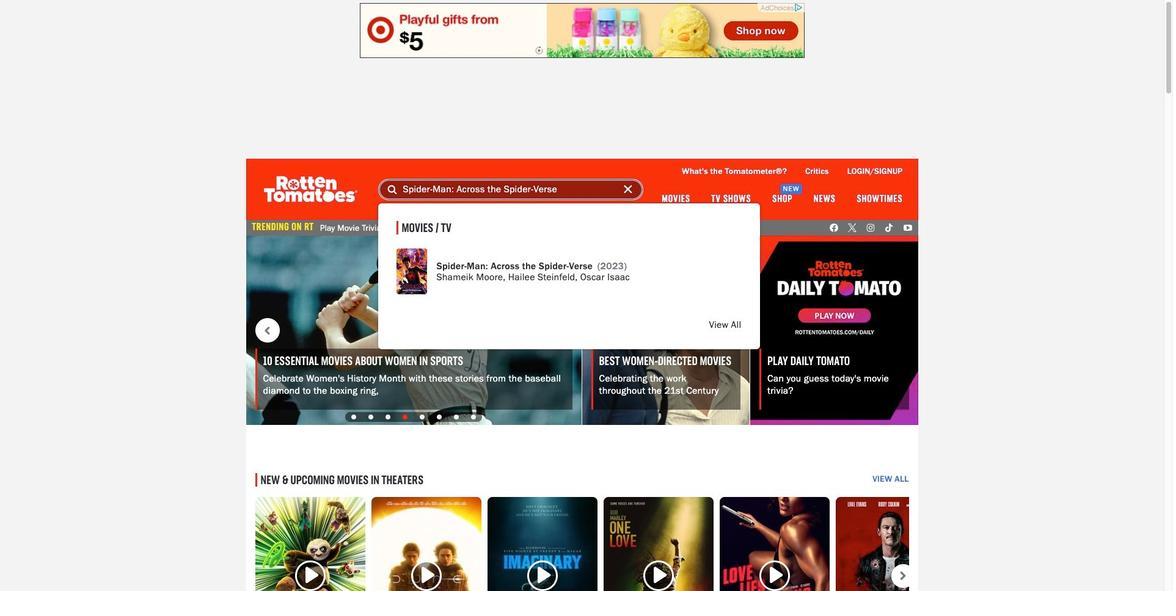 Task type: describe. For each thing, give the bounding box(es) containing it.
navigation bar element
[[246, 159, 918, 220]]



